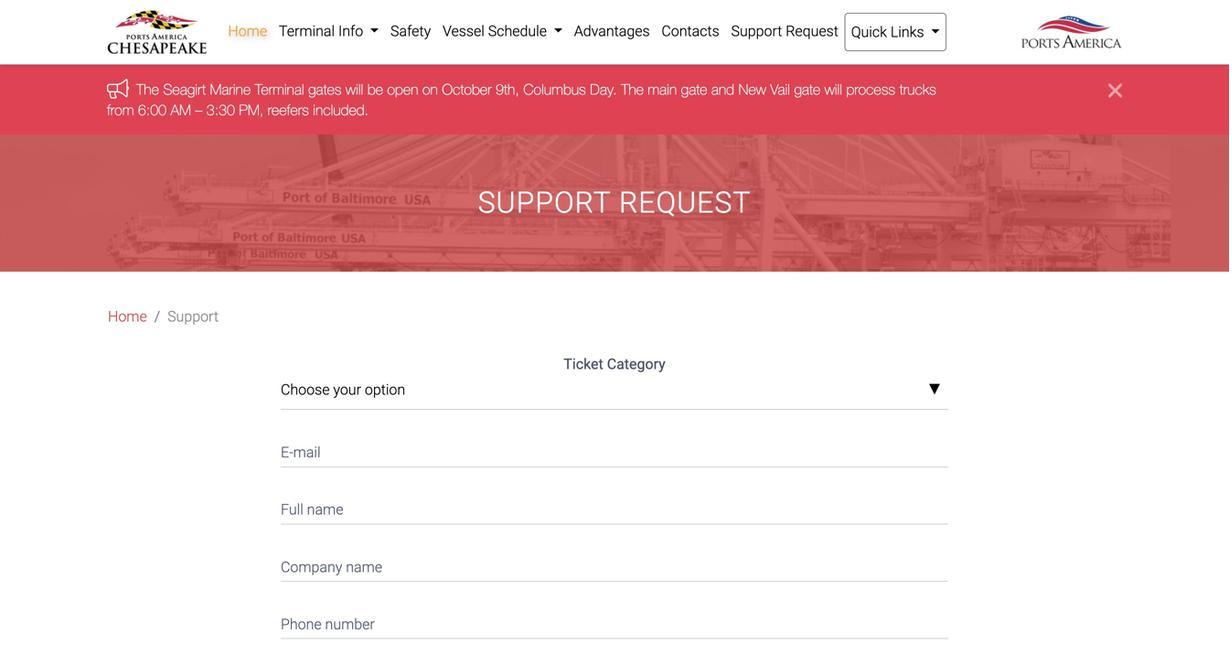 Task type: describe. For each thing, give the bounding box(es) containing it.
request inside support request link
[[786, 22, 839, 40]]

advantages link
[[569, 13, 656, 49]]

category
[[607, 356, 666, 373]]

1 horizontal spatial home link
[[222, 13, 273, 49]]

reefers
[[268, 101, 309, 118]]

and
[[712, 80, 735, 98]]

–
[[195, 101, 203, 118]]

terminal info link
[[273, 13, 385, 49]]

contacts
[[662, 22, 720, 40]]

1 vertical spatial support
[[478, 186, 611, 220]]

0 vertical spatial support request
[[732, 22, 839, 40]]

ticket category
[[564, 356, 666, 373]]

columbus
[[524, 80, 586, 98]]

the seagirt marine terminal gates will be open on october 9th, columbus day. the main gate and new vail gate will process trucks from 6:00 am – 3:30 pm, reefers included. link
[[107, 80, 937, 118]]

the seagirt marine terminal gates will be open on october 9th, columbus day. the main gate and new vail gate will process trucks from 6:00 am – 3:30 pm, reefers included.
[[107, 80, 937, 118]]

safety
[[391, 22, 431, 40]]

2 will from the left
[[825, 80, 843, 98]]

name for company name
[[346, 558, 383, 576]]

choose
[[281, 381, 330, 399]]

your
[[333, 381, 361, 399]]

e-
[[281, 444, 293, 461]]

1 vertical spatial request
[[619, 186, 752, 220]]

gates
[[308, 80, 342, 98]]

9th,
[[496, 80, 520, 98]]

1 will from the left
[[346, 80, 363, 98]]

quick links link
[[845, 13, 947, 51]]

terminal inside the seagirt marine terminal gates will be open on october 9th, columbus day. the main gate and new vail gate will process trucks from 6:00 am – 3:30 pm, reefers included.
[[255, 80, 304, 98]]

safety link
[[385, 13, 437, 49]]

links
[[891, 23, 925, 41]]

support request link
[[726, 13, 845, 49]]

1 vertical spatial support request
[[478, 186, 752, 220]]

schedule
[[488, 22, 547, 40]]

Full name text field
[[281, 489, 949, 525]]

terminal inside terminal info link
[[279, 22, 335, 40]]

seagirt
[[163, 80, 206, 98]]

vessel
[[443, 22, 485, 40]]

info
[[339, 22, 364, 40]]

main
[[648, 80, 677, 98]]

choose your option
[[281, 381, 406, 399]]

phone number
[[281, 616, 375, 633]]

6:00
[[138, 101, 167, 118]]

vail
[[771, 80, 790, 98]]

quick
[[852, 23, 888, 41]]

1 vertical spatial home
[[108, 308, 147, 325]]

2 vertical spatial support
[[168, 308, 219, 325]]

0 horizontal spatial home link
[[108, 306, 147, 328]]

phone
[[281, 616, 322, 633]]



Task type: vqa. For each thing, say whether or not it's contained in the screenshot.
gantry inside Twelve (22) rubber tired gantry cranes (RTG's); capacity 50 long tons (50.8mt), span 78 ft. (23.8m) and height under spreaders 50 ft. (15.2m).
no



Task type: locate. For each thing, give the bounding box(es) containing it.
number
[[325, 616, 375, 633]]

quick links
[[852, 23, 928, 41]]

0 vertical spatial request
[[786, 22, 839, 40]]

from
[[107, 101, 134, 118]]

1 horizontal spatial support
[[478, 186, 611, 220]]

day.
[[590, 80, 617, 98]]

terminal
[[279, 22, 335, 40], [255, 80, 304, 98]]

included.
[[313, 101, 369, 118]]

will left process
[[825, 80, 843, 98]]

pm,
[[239, 101, 264, 118]]

0 horizontal spatial request
[[619, 186, 752, 220]]

▼
[[929, 383, 941, 398]]

1 horizontal spatial request
[[786, 22, 839, 40]]

1 horizontal spatial name
[[346, 558, 383, 576]]

Phone number text field
[[281, 604, 949, 639]]

E-mail email field
[[281, 432, 949, 467]]

gate right vail
[[795, 80, 821, 98]]

will
[[346, 80, 363, 98], [825, 80, 843, 98]]

october
[[442, 80, 492, 98]]

process
[[847, 80, 896, 98]]

name
[[307, 501, 344, 519], [346, 558, 383, 576]]

the up 6:00
[[136, 80, 159, 98]]

request
[[786, 22, 839, 40], [619, 186, 752, 220]]

bullhorn image
[[107, 79, 136, 98]]

0 horizontal spatial home
[[108, 308, 147, 325]]

0 horizontal spatial gate
[[681, 80, 708, 98]]

0 vertical spatial name
[[307, 501, 344, 519]]

1 gate from the left
[[681, 80, 708, 98]]

open
[[387, 80, 419, 98]]

terminal info
[[279, 22, 367, 40]]

mail
[[293, 444, 321, 461]]

contacts link
[[656, 13, 726, 49]]

vessel schedule link
[[437, 13, 569, 49]]

on
[[423, 80, 438, 98]]

Specify your issue text field
[[281, 661, 949, 665]]

vessel schedule
[[443, 22, 551, 40]]

1 the from the left
[[136, 80, 159, 98]]

company
[[281, 558, 343, 576]]

company name
[[281, 558, 383, 576]]

full name
[[281, 501, 344, 519]]

gate left and
[[681, 80, 708, 98]]

full
[[281, 501, 304, 519]]

1 horizontal spatial will
[[825, 80, 843, 98]]

1 vertical spatial home link
[[108, 306, 147, 328]]

0 horizontal spatial support
[[168, 308, 219, 325]]

0 vertical spatial support
[[732, 22, 783, 40]]

Company name text field
[[281, 547, 949, 582]]

the right day. on the top
[[621, 80, 644, 98]]

option
[[365, 381, 406, 399]]

close image
[[1109, 79, 1123, 101]]

0 vertical spatial terminal
[[279, 22, 335, 40]]

2 horizontal spatial support
[[732, 22, 783, 40]]

trucks
[[900, 80, 937, 98]]

support request
[[732, 22, 839, 40], [478, 186, 752, 220]]

home link
[[222, 13, 273, 49], [108, 306, 147, 328]]

0 horizontal spatial will
[[346, 80, 363, 98]]

name right company
[[346, 558, 383, 576]]

gate
[[681, 80, 708, 98], [795, 80, 821, 98]]

ticket
[[564, 356, 604, 373]]

advantages
[[574, 22, 650, 40]]

support
[[732, 22, 783, 40], [478, 186, 611, 220], [168, 308, 219, 325]]

marine
[[210, 80, 251, 98]]

am
[[171, 101, 191, 118]]

0 vertical spatial home link
[[222, 13, 273, 49]]

will left be
[[346, 80, 363, 98]]

1 horizontal spatial gate
[[795, 80, 821, 98]]

3:30
[[207, 101, 235, 118]]

the seagirt marine terminal gates will be open on october 9th, columbus day. the main gate and new vail gate will process trucks from 6:00 am – 3:30 pm, reefers included. alert
[[0, 64, 1230, 135]]

1 vertical spatial name
[[346, 558, 383, 576]]

1 horizontal spatial the
[[621, 80, 644, 98]]

0 horizontal spatial the
[[136, 80, 159, 98]]

the
[[136, 80, 159, 98], [621, 80, 644, 98]]

e-mail
[[281, 444, 321, 461]]

2 the from the left
[[621, 80, 644, 98]]

terminal left info
[[279, 22, 335, 40]]

name right the 'full'
[[307, 501, 344, 519]]

terminal up reefers
[[255, 80, 304, 98]]

1 vertical spatial terminal
[[255, 80, 304, 98]]

0 horizontal spatial name
[[307, 501, 344, 519]]

home
[[228, 22, 267, 40], [108, 308, 147, 325]]

name for full name
[[307, 501, 344, 519]]

1 horizontal spatial home
[[228, 22, 267, 40]]

be
[[368, 80, 383, 98]]

new
[[739, 80, 767, 98]]

2 gate from the left
[[795, 80, 821, 98]]

0 vertical spatial home
[[228, 22, 267, 40]]



